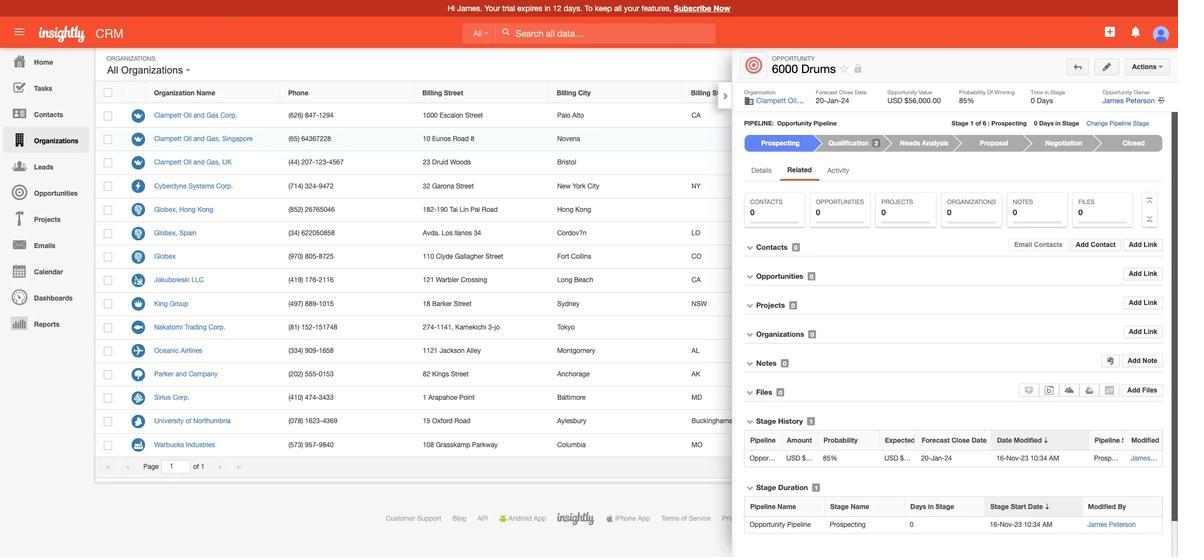 Task type: describe. For each thing, give the bounding box(es) containing it.
columbia cell
[[549, 434, 683, 457]]

add link for opportunities
[[1129, 270, 1158, 278]]

recycle
[[1026, 88, 1055, 95]]

globex, hong kong link
[[154, 206, 219, 214]]

united for palo alto
[[826, 112, 846, 119]]

(202) 555-0153 cell
[[280, 363, 414, 387]]

pipeline down the amount
[[787, 455, 811, 462]]

import / export
[[1015, 131, 1070, 138]]

notes for notes 0
[[1013, 199, 1033, 205]]

0 vertical spatial notes
[[1103, 147, 1121, 155]]

(34)
[[289, 229, 299, 237]]

hong kong
[[557, 206, 591, 214]]

16-nov-23 10:34 am for the bottom 16-nov-23 10:34 am cell
[[990, 521, 1053, 529]]

clampett for 1000 escalon street
[[154, 112, 182, 119]]

10:34 for the topmost 16-nov-23 10:34 am cell
[[1031, 455, 1047, 462]]

ny cell
[[683, 175, 817, 198]]

of right terms
[[681, 515, 687, 523]]

23 inside cell
[[423, 159, 430, 166]]

0 horizontal spatial opportunities link
[[3, 179, 89, 205]]

organization for organization
[[744, 89, 776, 95]]

organization up opportunity owner
[[1090, 60, 1131, 68]]

(497) 889-1015 cell
[[280, 293, 414, 316]]

long beach cell
[[549, 269, 683, 293]]

trading
[[185, 323, 207, 331]]

opportunity image
[[743, 54, 765, 76]]

2 vertical spatial peterson
[[1109, 521, 1136, 529]]

row containing pipeline
[[745, 431, 1170, 451]]

(078)
[[289, 418, 303, 425]]

point
[[459, 394, 475, 402]]

chevron down image for notes
[[746, 360, 754, 368]]

follow image for co
[[960, 252, 971, 263]]

ca cell for palo alto
[[683, 104, 817, 128]]

chevron down image for stage history
[[746, 418, 754, 426]]

(81)
[[289, 323, 299, 331]]

terms
[[661, 515, 679, 523]]

nov- for the bottom 16-nov-23 10:34 am cell
[[1000, 521, 1015, 529]]

university
[[154, 418, 184, 425]]

stage duration link
[[756, 483, 808, 492]]

85% inside probability of winning 85%
[[959, 97, 975, 105]]

2 horizontal spatial opportunities
[[816, 199, 864, 205]]

(334) 909-1658 cell
[[280, 340, 414, 363]]

date up items
[[997, 436, 1012, 445]]

opportunity pipeline for duration
[[750, 521, 811, 529]]

aylesbury
[[557, 418, 587, 425]]

1 vertical spatial peterson
[[1153, 455, 1178, 462]]

oil for 10 eunos road 8
[[183, 135, 192, 143]]

crm
[[96, 27, 124, 41]]

of left 6
[[976, 119, 981, 127]]

alley
[[467, 347, 481, 355]]

avda. los llanos 34 cell
[[414, 222, 549, 246]]

qualification 2
[[829, 139, 878, 147]]

1 horizontal spatial opportunities link
[[756, 272, 804, 281]]

corp. right trading
[[209, 323, 225, 331]]

stage history link
[[756, 417, 803, 426]]

usd inside opportunity value usd $‎56,000.00
[[888, 97, 903, 105]]

and for 1000 escalon street
[[193, 112, 205, 119]]

corp. right the gas
[[220, 112, 237, 119]]

0 cell
[[905, 517, 985, 534]]

negotiation link
[[1024, 135, 1093, 152]]

montgomery cell
[[549, 340, 683, 363]]

0 horizontal spatial modified
[[1014, 436, 1042, 445]]

globex, for globex, spain
[[154, 229, 178, 237]]

group
[[170, 300, 188, 308]]

close for forecast close date 20-jan-24
[[839, 89, 853, 95]]

$‎56,000.00 inside opportunity value usd $‎56,000.00
[[905, 97, 941, 105]]

0 vertical spatial city
[[578, 89, 591, 97]]

hi
[[448, 4, 455, 13]]

of right 1 field
[[193, 463, 199, 471]]

chevron down image for organizations
[[746, 331, 754, 339]]

needs analysis link
[[884, 135, 953, 152]]

new york city cell
[[549, 175, 683, 198]]

android app link
[[499, 515, 546, 523]]

add for fourth add link button from the bottom
[[1129, 241, 1142, 249]]

pipeline down forecast close date 20-jan-24
[[814, 119, 837, 127]]

0 vertical spatial peterson
[[1126, 97, 1155, 105]]

street for 82 kings street
[[451, 370, 469, 378]]

row containing parker and company
[[95, 363, 1008, 387]]

grasskamp
[[436, 441, 470, 449]]

and right parker
[[176, 370, 187, 378]]

1 kong from the left
[[197, 206, 213, 214]]

united for fort collins
[[826, 253, 846, 261]]

emails link
[[3, 232, 89, 258]]

organizations up leads link
[[34, 137, 78, 145]]

1121 jackson alley cell
[[414, 340, 549, 363]]

6000 drums
[[772, 62, 836, 75]]

1141,
[[437, 323, 453, 331]]

957-
[[305, 441, 319, 449]]

jan- inside forecast close date 20-jan-24
[[827, 97, 841, 105]]

chevron down image for opportunities
[[746, 273, 754, 281]]

iphone app
[[615, 515, 650, 523]]

0 vertical spatial am
[[1049, 455, 1059, 462]]

2 vertical spatial days
[[910, 503, 926, 511]]

link for organizations
[[1144, 328, 1158, 336]]

dashboards link
[[3, 284, 89, 310]]

globex, for globex, hong kong
[[154, 206, 178, 214]]

176-
[[305, 276, 319, 284]]

pipeline down buckinghamshire cell
[[750, 436, 776, 445]]

190
[[437, 206, 448, 214]]

buckinghamshire cell
[[683, 410, 817, 434]]

united for baltimore
[[826, 394, 846, 402]]

23 down start
[[1015, 521, 1022, 529]]

of right '-'
[[964, 463, 970, 471]]

stage left start
[[991, 503, 1009, 511]]

1 horizontal spatial organizations link
[[756, 330, 804, 339]]

actions
[[1132, 63, 1159, 71]]

324-
[[305, 182, 319, 190]]

link for projects
[[1144, 299, 1158, 307]]

states for palo alto
[[848, 112, 867, 119]]

date for forecast close date 20-jan-24
[[855, 89, 867, 95]]

globex, spain link
[[154, 229, 202, 237]]

los
[[442, 229, 453, 237]]

data processing addendum
[[775, 515, 859, 523]]

bristol cell
[[549, 151, 683, 175]]

items
[[981, 463, 998, 471]]

23 down date modified
[[1021, 455, 1029, 462]]

billing state
[[691, 89, 729, 97]]

states for long beach
[[848, 276, 867, 284]]

tasks
[[34, 84, 52, 93]]

stage up 0 cell
[[936, 503, 954, 511]]

kong inside cell
[[575, 206, 591, 214]]

opportunity up stage duration link
[[750, 455, 785, 462]]

tai
[[450, 206, 458, 214]]

al
[[692, 347, 700, 355]]

co cell
[[683, 246, 817, 269]]

opportunity pipeline cell for duration
[[745, 517, 825, 534]]

ak cell
[[683, 363, 817, 387]]

link files from pandadoc to this image
[[1105, 386, 1114, 395]]

tokyo cell
[[549, 316, 683, 340]]

16-nov-23 10:34 am for the topmost 16-nov-23 10:34 am cell
[[997, 455, 1059, 462]]

110 clyde gallagher street cell
[[414, 246, 549, 269]]

cyberdyne systems corp.
[[154, 182, 233, 190]]

15 oxford road cell
[[414, 410, 549, 434]]

united for long beach
[[826, 276, 846, 284]]

organizations left notes 0
[[947, 199, 996, 205]]

singapore down record permissions 'image'
[[830, 97, 863, 105]]

add for add files button
[[1127, 386, 1141, 394]]

1 horizontal spatial modified
[[1088, 503, 1116, 511]]

files inside button
[[1142, 386, 1158, 394]]

follow image for hong kong
[[960, 205, 971, 216]]

row containing university of northumbria
[[95, 410, 1008, 434]]

white image
[[502, 28, 510, 36]]

baltimore
[[557, 394, 586, 402]]

globex, hong kong
[[154, 206, 213, 214]]

274-1141, kamekichi 3-jo cell
[[414, 316, 549, 340]]

organizations up "all organizations"
[[107, 55, 155, 62]]

palo alto cell
[[549, 104, 683, 128]]

622050858
[[301, 229, 335, 237]]

dashboards
[[34, 294, 73, 302]]

avda. los llanos 34
[[423, 229, 481, 237]]

united for anchorage
[[826, 370, 846, 378]]

2116
[[319, 276, 334, 284]]

street up 1000 escalon street
[[444, 89, 463, 97]]

(44) 207-123-4567 cell
[[280, 151, 414, 175]]

274-1141, kamekichi 3-jo
[[423, 323, 500, 331]]

drums
[[801, 62, 836, 75]]

billing for billing city
[[557, 89, 576, 97]]

state
[[713, 89, 729, 97]]

ca for palo alto
[[692, 112, 701, 119]]

opportunity down pipeline name
[[750, 521, 785, 529]]

row containing jakubowski llc
[[95, 269, 1008, 293]]

stage up pipeline name
[[756, 483, 776, 492]]

link files from microsoft onedrive to this image
[[1065, 386, 1074, 395]]

close for forecast close date
[[952, 436, 970, 445]]

pipeline up policy
[[750, 503, 776, 511]]

usd $‎56,000.00 cell
[[781, 451, 836, 467]]

24 inside forecast close date 20-jan-24
[[841, 97, 849, 105]]

related link
[[781, 163, 819, 179]]

follow image for novena
[[960, 135, 971, 145]]

street for 32 garona street
[[456, 182, 474, 190]]

cordov?n
[[557, 229, 587, 237]]

(81) 152-151748 cell
[[280, 316, 414, 340]]

1 vertical spatial projects
[[34, 215, 61, 224]]

$‎56,000.00 inside cell
[[802, 455, 836, 462]]

add link button for projects
[[1123, 297, 1163, 310]]

1 left 6
[[970, 119, 974, 127]]

1 arapahoe point cell
[[414, 387, 549, 410]]

organizations
[[1061, 101, 1112, 108]]

calendar
[[34, 268, 63, 276]]

hong inside cell
[[557, 206, 574, 214]]

182-190 tai lin pai road cell
[[414, 198, 549, 222]]

collins
[[571, 253, 591, 261]]

1 add link button from the top
[[1123, 239, 1163, 252]]

united states for palo alto
[[826, 112, 867, 119]]

847-
[[305, 112, 319, 119]]

opportunity up prospecting link
[[777, 119, 812, 127]]

needs
[[900, 139, 920, 147]]

customer
[[386, 515, 415, 523]]

android
[[509, 515, 532, 523]]

back image
[[1074, 63, 1082, 71]]

street right gallagher
[[486, 253, 503, 261]]

2 horizontal spatial projects
[[882, 199, 913, 205]]

files for files 0
[[1079, 199, 1095, 205]]

1 horizontal spatial opportunities
[[756, 272, 804, 281]]

usd for usd $‎47,600.00
[[885, 455, 898, 462]]

qualification
[[829, 139, 869, 147]]

row down days in stage
[[745, 517, 1163, 534]]

jan- inside cell
[[931, 455, 945, 462]]

nov- for 13-nov-23 import link
[[1035, 193, 1049, 201]]

prospecting inside prospecting link
[[761, 139, 800, 147]]

lin
[[460, 206, 469, 214]]

0 vertical spatial contacts link
[[3, 100, 89, 127]]

1 vertical spatial by
[[1118, 503, 1126, 511]]

row containing pipeline name
[[745, 497, 1163, 517]]

and for 23 druid woods
[[193, 159, 205, 166]]

follow image for bristol
[[960, 158, 971, 169]]

1 horizontal spatial your
[[1015, 177, 1033, 184]]

proposal link
[[954, 135, 1023, 152]]

1 vertical spatial clampett oil and gas, singapore link
[[154, 135, 258, 143]]

globex link
[[154, 253, 181, 261]]

in up export
[[1056, 119, 1061, 127]]

(573) 957-9840 cell
[[280, 434, 414, 457]]

1 spain from the left
[[179, 229, 196, 237]]

(419) 176-2116 cell
[[280, 269, 414, 293]]

and up pipeline: opportunity pipeline
[[799, 97, 811, 105]]

opportunity pipeline for history
[[750, 455, 811, 462]]

2 horizontal spatial 15
[[972, 463, 979, 471]]

states for anchorage
[[848, 370, 867, 378]]

united for columbia
[[826, 441, 846, 449]]

1 vertical spatial days
[[1039, 119, 1054, 127]]

follow image for palo alto
[[960, 111, 971, 122]]

united states for long beach
[[826, 276, 867, 284]]

stage up closed
[[1133, 120, 1149, 127]]

:
[[988, 119, 990, 127]]

0 inside contacts 0
[[750, 208, 755, 217]]

row containing sirius corp.
[[95, 387, 1008, 410]]

new york city
[[557, 182, 599, 190]]

uk
[[222, 159, 232, 166]]

0 vertical spatial by
[[1161, 436, 1170, 445]]

united states for fort collins
[[826, 253, 867, 261]]

(078) 1623-4369
[[289, 418, 337, 425]]

of
[[987, 89, 993, 95]]

oil up pipeline: opportunity pipeline
[[788, 97, 797, 105]]

opportunity right opportunity image on the right
[[772, 55, 815, 62]]

organizations inside button
[[121, 65, 183, 76]]

of inside row
[[186, 418, 191, 425]]

corp. right sirius
[[173, 394, 189, 402]]

support
[[417, 515, 441, 523]]

0 horizontal spatial projects link
[[3, 205, 89, 232]]

1 horizontal spatial projects link
[[756, 301, 785, 310]]

follow image for aylesbury
[[960, 417, 971, 428]]

privacy policy link
[[722, 515, 764, 523]]

1 arapahoe point
[[423, 394, 475, 402]]

clampett oil and gas, uk link
[[154, 159, 237, 166]]

follow image for nsw
[[960, 299, 971, 310]]

1 horizontal spatial clampett oil and gas, singapore link
[[756, 97, 863, 105]]

23 druid woods cell
[[414, 151, 549, 175]]

street for 18 barker street
[[454, 300, 472, 308]]

new for new york city
[[557, 182, 571, 190]]

pipeline down pipeline name
[[787, 521, 811, 529]]

united states cell for columbia
[[817, 434, 952, 457]]

systems
[[189, 182, 214, 190]]

110 clyde gallagher street
[[423, 253, 503, 261]]

add link for projects
[[1129, 299, 1158, 307]]

1294
[[319, 112, 334, 119]]

32 garona street cell
[[414, 175, 549, 198]]

negotiation
[[1045, 139, 1083, 147]]

$‎47,600.00
[[900, 455, 934, 462]]

0 inside organizations 0
[[947, 208, 952, 217]]

follow image for ak
[[960, 370, 971, 381]]

1 left '-'
[[945, 463, 949, 471]]

bin
[[1057, 88, 1068, 95]]

108 grasskamp parkway cell
[[414, 434, 549, 457]]

1 horizontal spatial modified by
[[1132, 436, 1170, 445]]

chevron down image for stage duration
[[746, 484, 754, 492]]

13-nov-23 import
[[1023, 193, 1078, 201]]

0 horizontal spatial opportunities
[[34, 189, 78, 197]]

1 vertical spatial james
[[1131, 455, 1151, 462]]

trial
[[502, 4, 515, 13]]

smartmerge organizations link
[[1015, 117, 1095, 125]]

name for organization name
[[197, 89, 215, 97]]

(34) 622050858 cell
[[280, 222, 414, 246]]

row containing cyberdyne systems corp.
[[95, 175, 1008, 198]]

stage up export
[[1063, 119, 1079, 127]]

stage left history
[[756, 417, 776, 426]]

1 horizontal spatial 15
[[955, 463, 962, 471]]

sirius
[[154, 394, 171, 402]]

0 inside files 0
[[1079, 208, 1083, 217]]

organization for organization tags
[[1015, 207, 1062, 214]]

1 down industries
[[201, 463, 205, 471]]

stage up addendum at the right of page
[[830, 503, 849, 511]]

smartmerge for smartmerge organizations
[[1015, 117, 1052, 125]]

export
[[1045, 131, 1070, 138]]

1 vertical spatial 16-nov-23 10:34 am cell
[[985, 517, 1083, 534]]

barker
[[432, 300, 452, 308]]

add for add link button corresponding to projects
[[1129, 299, 1142, 307]]

montgomery
[[557, 347, 595, 355]]

chevron right image
[[721, 92, 729, 100]]

follow image for ny
[[960, 182, 971, 192]]

row down forecast close date
[[745, 451, 1178, 467]]

23 up the organization tags
[[1049, 193, 1057, 201]]

organizations down smartmerge organizations
[[1054, 117, 1095, 125]]

0 horizontal spatial clampett oil and gas, singapore
[[154, 135, 253, 143]]

1 vertical spatial am
[[1043, 521, 1053, 529]]

organizations down negotiation
[[1046, 147, 1087, 155]]

1 vertical spatial contacts link
[[756, 243, 788, 252]]

winning
[[995, 89, 1015, 95]]

gas, for 10 eunos road 8
[[207, 135, 220, 143]]

0 horizontal spatial prospecting cell
[[825, 517, 905, 534]]

arapahoe
[[429, 394, 457, 402]]

2 vertical spatial james peterson link
[[1088, 521, 1136, 529]]

stage name
[[830, 503, 869, 511]]

16- for the bottom 16-nov-23 10:34 am cell
[[990, 521, 1000, 529]]



Task type: vqa. For each thing, say whether or not it's contained in the screenshot.


Task type: locate. For each thing, give the bounding box(es) containing it.
parker
[[154, 370, 174, 378]]

16-nov-23 10:34 am cell down start
[[985, 517, 1083, 534]]

$‎56,000.00
[[905, 97, 941, 105], [802, 455, 836, 462]]

0 days in stage
[[1034, 119, 1079, 127]]

3 united states cell from the top
[[817, 269, 952, 293]]

1 vertical spatial notes
[[1013, 199, 1033, 205]]

10 follow image from the top
[[960, 441, 971, 451]]

ca cell for long beach
[[683, 269, 817, 293]]

name up data
[[778, 503, 796, 511]]

row containing globex, spain
[[95, 222, 1008, 246]]

date down record permissions 'image'
[[855, 89, 867, 95]]

1 billing from the left
[[422, 89, 442, 97]]

globex
[[154, 253, 176, 261]]

0 horizontal spatial your
[[485, 4, 500, 13]]

151748
[[315, 323, 337, 331]]

chevron down image down contacts 0
[[746, 244, 754, 252]]

2 app from the left
[[638, 515, 650, 523]]

82 kings street cell
[[414, 363, 549, 387]]

15 right '-'
[[955, 463, 962, 471]]

(714)
[[289, 182, 303, 190]]

name for pipeline name
[[778, 503, 796, 511]]

name for stage name
[[851, 503, 869, 511]]

oil up clampett oil and gas, uk
[[183, 135, 192, 143]]

follow image for cordov?n
[[960, 229, 971, 239]]

united states for anchorage
[[826, 370, 867, 378]]

add for add link button associated with organizations
[[1129, 328, 1142, 336]]

usd for usd $‎56,000.00
[[787, 455, 800, 462]]

add for add contact link
[[1076, 241, 1089, 249]]

32 garona street
[[423, 182, 474, 190]]

1 right duration
[[815, 484, 818, 491]]

6 united states cell from the top
[[817, 434, 952, 457]]

2 opportunity pipeline from the top
[[750, 521, 811, 529]]

clampett oil and gas corp. link
[[154, 112, 243, 119]]

change record owner image
[[1158, 96, 1165, 106]]

import for import / export
[[1015, 131, 1039, 138]]

chevron down image
[[746, 273, 754, 281], [746, 302, 754, 310], [746, 418, 754, 426], [746, 484, 754, 492]]

app right android
[[534, 515, 546, 523]]

4 link from the top
[[1144, 328, 1158, 336]]

(626) 847-1294
[[289, 112, 334, 119]]

no tags link
[[1026, 241, 1050, 249]]

9 follow image from the top
[[960, 417, 971, 428]]

0 vertical spatial projects
[[882, 199, 913, 205]]

days down recycle bin on the right top of page
[[1037, 97, 1053, 105]]

import for import organizations and notes
[[1024, 147, 1044, 155]]

closed
[[1123, 139, 1145, 147]]

all for all
[[473, 29, 482, 38]]

(34) 622050858
[[289, 229, 335, 237]]

(419) 176-2116
[[289, 276, 334, 284]]

opportunity pipeline cell
[[745, 451, 811, 467], [745, 517, 825, 534]]

row up tokyo
[[95, 293, 1008, 316]]

1 chevron down image from the top
[[746, 244, 754, 252]]

0 inside time in stage 0 days
[[1031, 97, 1035, 105]]

probability inside row
[[824, 436, 858, 445]]

row down palo
[[95, 128, 1008, 151]]

(410) 474-3433
[[289, 394, 334, 402]]

probability inside probability of winning 85%
[[959, 89, 986, 95]]

None checkbox
[[104, 112, 112, 120], [104, 159, 112, 168], [104, 182, 112, 191], [104, 206, 112, 215], [104, 229, 112, 238], [104, 253, 112, 262], [104, 276, 112, 285], [104, 323, 112, 332], [104, 370, 112, 379], [104, 417, 112, 426], [104, 112, 112, 120], [104, 159, 112, 168], [104, 182, 112, 191], [104, 206, 112, 215], [104, 229, 112, 238], [104, 253, 112, 262], [104, 276, 112, 285], [104, 323, 112, 332], [104, 370, 112, 379], [104, 417, 112, 426]]

(334) 909-1658
[[289, 347, 334, 355]]

ny
[[692, 182, 701, 190]]

clampett for 23 druid woods
[[154, 159, 182, 166]]

king group link
[[154, 300, 194, 308]]

add note
[[1128, 357, 1158, 365]]

4 add link from the top
[[1129, 328, 1158, 336]]

0 vertical spatial gas,
[[813, 97, 828, 105]]

cell
[[95, 128, 123, 151], [683, 128, 817, 151], [683, 151, 817, 175], [817, 151, 952, 175], [980, 151, 1008, 175], [817, 175, 952, 198], [683, 198, 817, 222], [817, 293, 952, 316], [980, 293, 1008, 316], [683, 316, 817, 340], [817, 316, 952, 340], [980, 316, 1008, 340], [817, 340, 952, 363], [980, 340, 1008, 363], [817, 410, 952, 434]]

value
[[919, 89, 932, 95]]

clampett
[[756, 97, 786, 105], [154, 112, 182, 119], [154, 135, 182, 143], [154, 159, 182, 166]]

notes 0
[[1013, 199, 1033, 217]]

contacts link down contacts 0
[[756, 243, 788, 252]]

add for add link button related to opportunities
[[1129, 270, 1142, 278]]

1 horizontal spatial forecast
[[922, 436, 950, 445]]

spain down china
[[826, 229, 843, 237]]

opportunities down co cell
[[756, 272, 804, 281]]

organizations link
[[3, 127, 89, 153], [756, 330, 804, 339]]

link files from google drive to this image
[[1085, 386, 1094, 395]]

1 follow image from the top
[[960, 111, 971, 122]]

files down note
[[1142, 386, 1158, 394]]

16-nov-23 10:34 am down start
[[990, 521, 1053, 529]]

0 vertical spatial james
[[1103, 97, 1124, 105]]

northumbria
[[193, 418, 231, 425]]

0 inside opportunities 0
[[816, 208, 820, 217]]

opportunity pipeline cell down the amount
[[745, 451, 811, 467]]

6000
[[772, 62, 798, 75]]

1 vertical spatial james peterson link
[[1131, 455, 1178, 462]]

0 horizontal spatial modified by
[[1088, 503, 1126, 511]]

calendar link
[[3, 258, 89, 284]]

5 states from the top
[[848, 394, 867, 402]]

probability for probability
[[824, 436, 858, 445]]

mo cell
[[683, 434, 817, 457]]

projects up spain cell on the top of the page
[[882, 199, 913, 205]]

anchorage cell
[[549, 363, 683, 387]]

pipeline up closed 'link'
[[1110, 120, 1132, 127]]

record permissions image
[[853, 62, 863, 75]]

(202) 555-0153
[[289, 370, 334, 378]]

0 vertical spatial smartmerge
[[1015, 101, 1059, 108]]

row containing clampett oil and gas, uk
[[95, 151, 1008, 175]]

forecast inside row
[[922, 436, 950, 445]]

projects link up emails
[[3, 205, 89, 232]]

chevron down image
[[746, 244, 754, 252], [746, 331, 754, 339], [746, 360, 754, 368], [746, 389, 754, 397]]

organizations link up leads
[[3, 127, 89, 153]]

corp. right systems
[[216, 182, 233, 190]]

ca for long beach
[[692, 276, 701, 284]]

row down aylesbury
[[95, 434, 1008, 457]]

(573)
[[289, 441, 303, 449]]

2 vertical spatial notes
[[756, 359, 777, 368]]

ak
[[692, 370, 700, 378]]

2 kong from the left
[[575, 206, 591, 214]]

0 horizontal spatial 85%
[[823, 455, 837, 462]]

oil
[[788, 97, 797, 105], [183, 112, 192, 119], [183, 135, 192, 143], [183, 159, 192, 166]]

clampett for 10 eunos road 8
[[154, 135, 182, 143]]

0 horizontal spatial $‎56,000.00
[[802, 455, 836, 462]]

0 horizontal spatial files
[[756, 388, 772, 397]]

1 smartmerge from the top
[[1015, 101, 1059, 108]]

james peterson inside row
[[1088, 521, 1136, 529]]

ca down co
[[692, 276, 701, 284]]

0 vertical spatial clampett oil and gas, singapore link
[[756, 97, 863, 105]]

forecast inside forecast close date 20-jan-24
[[816, 89, 838, 95]]

road for 15 oxford road
[[455, 418, 471, 425]]

0 vertical spatial new
[[1075, 60, 1089, 68]]

king group
[[154, 300, 188, 308]]

add link button for organizations
[[1123, 326, 1163, 339]]

all inside button
[[107, 65, 118, 76]]

0 vertical spatial close
[[839, 89, 853, 95]]

tokyo
[[557, 323, 575, 331]]

opportunities link down leads
[[3, 179, 89, 205]]

15 left oxford
[[423, 418, 430, 425]]

row up cordov?n
[[95, 198, 1008, 222]]

row containing globex, hong kong
[[95, 198, 1008, 222]]

0 inside notes 0
[[1013, 208, 1017, 217]]

(714) 324-9472 cell
[[280, 175, 414, 198]]

billing up palo
[[557, 89, 576, 97]]

link for opportunities
[[1144, 270, 1158, 278]]

0 vertical spatial james peterson link
[[1103, 97, 1155, 105]]

4 chevron down image from the top
[[746, 389, 754, 397]]

chevron down image for contacts
[[746, 244, 754, 252]]

ca cell down "lo" cell
[[683, 269, 817, 293]]

1 field
[[162, 461, 190, 473]]

york
[[573, 182, 586, 190]]

hong kong cell
[[549, 198, 683, 222]]

spain cell
[[817, 222, 952, 246]]

row containing clampett oil and gas corp.
[[95, 104, 1008, 128]]

stage inside time in stage 0 days
[[1051, 89, 1065, 95]]

singapore cell
[[817, 128, 952, 151]]

united states cell
[[817, 104, 952, 128], [817, 246, 952, 269], [817, 269, 952, 293], [817, 363, 952, 387], [817, 387, 952, 410], [817, 434, 952, 457]]

1 chevron down image from the top
[[746, 273, 754, 281]]

billing city
[[557, 89, 591, 97]]

0 vertical spatial opportunity pipeline cell
[[745, 451, 811, 467]]

spain down globex, hong kong link
[[179, 229, 196, 237]]

24 inside 20-jan-24 cell
[[945, 455, 952, 462]]

4 chevron down image from the top
[[746, 484, 754, 492]]

64367228
[[301, 135, 331, 143]]

follow image for montgomery
[[960, 346, 971, 357]]

close inside row
[[952, 436, 970, 445]]

1 vertical spatial 16-
[[990, 521, 1000, 529]]

your
[[485, 4, 500, 13], [1015, 177, 1033, 184]]

add link button for opportunities
[[1123, 268, 1163, 281]]

opportunity pipeline cell down pipeline name
[[745, 517, 825, 534]]

ca cell
[[683, 104, 817, 128], [683, 269, 817, 293]]

1 vertical spatial projects link
[[756, 301, 785, 310]]

1 vertical spatial close
[[952, 436, 970, 445]]

by
[[1161, 436, 1170, 445], [1118, 503, 1126, 511]]

2 add link from the top
[[1129, 270, 1158, 278]]

121 warbler crossing cell
[[414, 269, 549, 293]]

row containing clampett oil and gas, singapore
[[95, 128, 1008, 151]]

in inside hi james. your trial expires in 12 days. to keep all your features, subscribe now
[[545, 4, 551, 13]]

0 vertical spatial 20-
[[816, 97, 827, 105]]

3 united from the top
[[826, 276, 846, 284]]

to
[[585, 4, 593, 13]]

2 chevron down image from the top
[[746, 331, 754, 339]]

billing for billing country
[[825, 89, 845, 97]]

contacts inside button
[[1034, 241, 1063, 249]]

analysis
[[922, 139, 949, 147]]

follow image for columbia
[[960, 441, 971, 451]]

states for fort collins
[[848, 253, 867, 261]]

(81) 152-151748
[[289, 323, 337, 331]]

0 vertical spatial 16-nov-23 10:34 am
[[997, 455, 1059, 462]]

new for new organization
[[1075, 60, 1089, 68]]

1 horizontal spatial 85%
[[959, 97, 975, 105]]

china cell
[[817, 198, 952, 222]]

4 united from the top
[[826, 370, 846, 378]]

2 vertical spatial import
[[1058, 193, 1078, 201]]

1
[[970, 119, 974, 127], [423, 394, 427, 402], [810, 418, 813, 425], [201, 463, 205, 471], [945, 463, 949, 471], [815, 484, 818, 491]]

5 follow image from the top
[[960, 229, 971, 239]]

street right garona
[[456, 182, 474, 190]]

152-
[[301, 323, 315, 331]]

in inside row
[[928, 503, 934, 511]]

jan- down forecast close date
[[931, 455, 945, 462]]

1 ca from the top
[[692, 112, 701, 119]]

(65) 64367228 cell
[[280, 128, 414, 151]]

new inside cell
[[557, 182, 571, 190]]

add files
[[1127, 386, 1158, 394]]

2 ca from the top
[[692, 276, 701, 284]]

20- inside forecast close date 20-jan-24
[[816, 97, 827, 105]]

1 vertical spatial your
[[1015, 177, 1033, 184]]

3433
[[319, 394, 334, 402]]

1 united states from the top
[[826, 112, 867, 119]]

opportunity left 'owner'
[[1103, 89, 1132, 95]]

121
[[423, 276, 434, 284]]

0 vertical spatial globex,
[[154, 206, 178, 214]]

singapore up uk
[[222, 135, 253, 143]]

blog link
[[453, 515, 466, 523]]

0 vertical spatial james peterson
[[1103, 97, 1155, 105]]

1 vertical spatial clampett oil and gas, singapore
[[154, 135, 253, 143]]

1 vertical spatial gas,
[[207, 135, 220, 143]]

city inside cell
[[588, 182, 599, 190]]

6 united states from the top
[[826, 441, 867, 449]]

2 ca cell from the top
[[683, 269, 817, 293]]

0 horizontal spatial 20-
[[816, 97, 827, 105]]

0 horizontal spatial spain
[[179, 229, 196, 237]]

3 add link button from the top
[[1123, 297, 1163, 310]]

1 states from the top
[[848, 112, 867, 119]]

james peterson for top james peterson "link"
[[1103, 97, 1155, 105]]

(626) 847-1294 cell
[[280, 104, 414, 128]]

hong up cordov?n
[[557, 206, 574, 214]]

Search all data.... text field
[[496, 23, 716, 43]]

row containing oceanic airlines
[[95, 340, 1008, 363]]

row group containing clampett oil and gas corp.
[[95, 104, 1008, 457]]

opportunity pipeline down the amount
[[750, 455, 811, 462]]

nsw cell
[[683, 293, 817, 316]]

united states cell for fort collins
[[817, 246, 952, 269]]

road right pai
[[482, 206, 498, 214]]

(410) 474-3433 cell
[[280, 387, 414, 410]]

1 vertical spatial forecast
[[922, 436, 950, 445]]

0 horizontal spatial app
[[534, 515, 546, 523]]

1 vertical spatial new
[[557, 182, 571, 190]]

stage start date
[[991, 503, 1043, 511]]

singapore inside cell
[[826, 135, 857, 143]]

3 united states from the top
[[826, 276, 867, 284]]

3 states from the top
[[848, 276, 867, 284]]

date inside forecast close date 20-jan-24
[[855, 89, 867, 95]]

0 vertical spatial clampett oil and gas, singapore
[[756, 97, 863, 105]]

all for all organizations
[[107, 65, 118, 76]]

3 add link from the top
[[1129, 299, 1158, 307]]

3 link from the top
[[1144, 299, 1158, 307]]

3 billing from the left
[[691, 89, 711, 97]]

baltimore cell
[[549, 387, 683, 410]]

121 warbler crossing
[[423, 276, 487, 284]]

column header
[[123, 82, 146, 103]]

row down the novena
[[95, 151, 1008, 175]]

18 barker street cell
[[414, 293, 549, 316]]

lo cell
[[683, 222, 817, 246]]

days up import / export
[[1039, 119, 1054, 127]]

navigation containing home
[[0, 48, 89, 336]]

fort collins cell
[[549, 246, 683, 269]]

2 spain from the left
[[826, 229, 843, 237]]

states for columbia
[[848, 441, 867, 449]]

10:34 for the bottom 16-nov-23 10:34 am cell
[[1024, 521, 1041, 529]]

1 horizontal spatial hong
[[557, 206, 574, 214]]

2 follow image from the top
[[960, 135, 971, 145]]

row containing king group
[[95, 293, 1008, 316]]

4 united states from the top
[[826, 370, 867, 378]]

0 inside projects 0
[[882, 208, 886, 217]]

link files from dropbox to this image
[[1025, 386, 1034, 395]]

lo
[[692, 229, 700, 237]]

organizations up organization name
[[121, 65, 183, 76]]

0153
[[319, 370, 334, 378]]

108 grasskamp parkway
[[423, 441, 498, 449]]

2 billing from the left
[[557, 89, 576, 97]]

forecast for forecast close date 20-jan-24
[[816, 89, 838, 95]]

nakatomi trading corp.
[[154, 323, 225, 331]]

usd $‎47,600.00
[[885, 455, 934, 462]]

add files button
[[1122, 384, 1163, 397]]

chevron down image up al cell
[[746, 331, 754, 339]]

united states cell for anchorage
[[817, 363, 952, 387]]

(497)
[[289, 300, 303, 308]]

opportunity pipeline cell for history
[[745, 451, 811, 467]]

row down tokyo
[[95, 340, 1008, 363]]

date up 1 - 15 of 15 items
[[972, 436, 987, 445]]

follow image for baltimore
[[960, 394, 971, 404]]

eunos
[[432, 135, 451, 143]]

globex, spain
[[154, 229, 196, 237]]

add link
[[1129, 241, 1158, 249], [1129, 270, 1158, 278], [1129, 299, 1158, 307], [1129, 328, 1158, 336]]

organizations link up notes "link"
[[756, 330, 804, 339]]

85% inside cell
[[823, 455, 837, 462]]

gas, left uk
[[207, 159, 220, 166]]

1121 jackson alley
[[423, 347, 481, 355]]

sydney cell
[[549, 293, 683, 316]]

16- up items
[[997, 455, 1007, 462]]

row up long on the left
[[95, 246, 1008, 269]]

company
[[189, 370, 218, 378]]

jakubowski llc
[[154, 276, 204, 284]]

1 horizontal spatial 20-
[[921, 455, 931, 462]]

novena cell
[[549, 128, 683, 151]]

billing for billing state
[[691, 89, 711, 97]]

2 united states from the top
[[826, 253, 867, 261]]

no
[[1026, 241, 1035, 249]]

nov- for the topmost 16-nov-23 10:34 am cell
[[1007, 455, 1021, 462]]

1 horizontal spatial clampett oil and gas, singapore
[[756, 97, 863, 105]]

1 right history
[[810, 418, 813, 425]]

0 horizontal spatial kong
[[197, 206, 213, 214]]

0 vertical spatial organizations link
[[3, 127, 89, 153]]

0 inside cell
[[910, 521, 914, 529]]

2 horizontal spatial modified
[[1132, 436, 1160, 445]]

and
[[1089, 147, 1101, 155]]

app for android app
[[534, 515, 546, 523]]

warbucks industries
[[154, 441, 215, 449]]

files for files
[[756, 388, 772, 397]]

organizations up notes "link"
[[756, 330, 804, 339]]

clampett up pipeline:
[[756, 97, 786, 105]]

1 app from the left
[[534, 515, 546, 523]]

road for 10 eunos road 8
[[453, 135, 469, 143]]

(852) 26765046 cell
[[280, 198, 414, 222]]

kong down the york
[[575, 206, 591, 214]]

probability for probability of winning 85%
[[959, 89, 986, 95]]

7 follow image from the top
[[960, 346, 971, 357]]

5 united states cell from the top
[[817, 387, 952, 410]]

1 horizontal spatial projects
[[756, 301, 785, 310]]

16-nov-23 10:34 am cell
[[992, 451, 1089, 467], [985, 517, 1083, 534]]

2 vertical spatial james
[[1088, 521, 1107, 529]]

6 follow image from the top
[[960, 276, 971, 286]]

email contacts button
[[1009, 239, 1068, 252]]

2 globex, from the top
[[154, 229, 178, 237]]

street right the kings
[[451, 370, 469, 378]]

2 smartmerge from the top
[[1015, 117, 1052, 125]]

opportunity pipeline down pipeline name
[[750, 521, 811, 529]]

1 vertical spatial modified by
[[1088, 503, 1126, 511]]

notes up files link
[[756, 359, 777, 368]]

days inside time in stage 0 days
[[1037, 97, 1053, 105]]

2 chevron down image from the top
[[746, 302, 754, 310]]

0 horizontal spatial 24
[[841, 97, 849, 105]]

row down '-'
[[745, 497, 1163, 517]]

1 vertical spatial 20-
[[921, 455, 931, 462]]

date for forecast close date
[[972, 436, 987, 445]]

oil for 23 druid woods
[[183, 159, 192, 166]]

0 horizontal spatial new
[[557, 182, 571, 190]]

street for 1000 escalon street
[[465, 112, 483, 119]]

1 vertical spatial globex,
[[154, 229, 178, 237]]

united states cell for palo alto
[[817, 104, 952, 128]]

app right iphone
[[638, 515, 650, 523]]

and left the gas
[[193, 112, 205, 119]]

$‎56,000.00 down value
[[905, 97, 941, 105]]

1 hong from the left
[[179, 206, 196, 214]]

(970) 805-8725 cell
[[280, 246, 414, 269]]

stage left 6
[[952, 119, 969, 127]]

0 vertical spatial nov-
[[1035, 193, 1049, 201]]

row containing nakatomi trading corp.
[[95, 316, 1008, 340]]

spain inside cell
[[826, 229, 843, 237]]

street right barker
[[454, 300, 472, 308]]

show sidebar image
[[1041, 60, 1049, 68]]

2 united from the top
[[826, 253, 846, 261]]

follow image for long beach
[[960, 276, 971, 286]]

clampett oil and gas, singapore up pipeline: opportunity pipeline
[[756, 97, 863, 105]]

airlines
[[181, 347, 202, 355]]

6 states from the top
[[848, 441, 867, 449]]

anchorage
[[557, 370, 590, 378]]

4 add link button from the top
[[1123, 326, 1163, 339]]

nov- down stage start date
[[1000, 521, 1015, 529]]

85% cell
[[818, 451, 880, 467]]

1 vertical spatial 85%
[[823, 455, 837, 462]]

4 follow image from the top
[[960, 205, 971, 216]]

ca cell down chevron right icon
[[683, 104, 817, 128]]

20- inside cell
[[921, 455, 931, 462]]

13-
[[1024, 193, 1035, 201]]

date for stage start date
[[1028, 503, 1043, 511]]

chevron down image for projects
[[746, 302, 754, 310]]

Search this list... text field
[[813, 56, 939, 73]]

street inside "cell"
[[454, 300, 472, 308]]

follow image
[[960, 111, 971, 122], [960, 135, 971, 145], [960, 158, 971, 169], [960, 205, 971, 216], [960, 229, 971, 239], [960, 276, 971, 286], [960, 346, 971, 357], [960, 394, 971, 404], [960, 417, 971, 428], [960, 441, 971, 451]]

duration
[[778, 483, 808, 492]]

chevron down image down co cell
[[746, 273, 754, 281]]

states for baltimore
[[848, 394, 867, 402]]

close inside forecast close date 20-jan-24
[[839, 89, 853, 95]]

2 link from the top
[[1144, 270, 1158, 278]]

row group
[[95, 104, 1008, 457]]

alto
[[572, 112, 584, 119]]

co
[[692, 253, 702, 261]]

1 horizontal spatial notes
[[1013, 199, 1033, 205]]

1 horizontal spatial new
[[1075, 60, 1089, 68]]

1 united from the top
[[826, 112, 846, 119]]

chevron down image up pipeline name
[[746, 484, 754, 492]]

1 inside cell
[[423, 394, 427, 402]]

expires
[[517, 4, 542, 13]]

1 horizontal spatial 24
[[945, 455, 952, 462]]

None checkbox
[[104, 88, 112, 97], [104, 135, 112, 144], [104, 300, 112, 309], [104, 347, 112, 356], [104, 394, 112, 403], [104, 441, 112, 450], [104, 88, 112, 97], [104, 135, 112, 144], [104, 300, 112, 309], [104, 347, 112, 356], [104, 394, 112, 403], [104, 441, 112, 450]]

1 vertical spatial $‎56,000.00
[[802, 455, 836, 462]]

date modified
[[997, 436, 1042, 445]]

row containing organization name
[[95, 82, 1007, 103]]

organization for organization name
[[154, 89, 195, 97]]

3 follow image from the top
[[960, 158, 971, 169]]

new
[[1075, 60, 1089, 68], [557, 182, 571, 190]]

forecast for forecast close date
[[922, 436, 950, 445]]

909-
[[305, 347, 319, 355]]

organization inside row
[[154, 89, 195, 97]]

pipeline
[[814, 119, 837, 127], [1110, 120, 1132, 127], [750, 436, 776, 445], [787, 455, 811, 462], [750, 503, 776, 511], [787, 521, 811, 529]]

1 vertical spatial ca cell
[[683, 269, 817, 293]]

your
[[624, 4, 639, 13]]

recent
[[1034, 177, 1060, 184]]

4 united states cell from the top
[[817, 363, 952, 387]]

15 inside cell
[[423, 418, 430, 425]]

smartmerge down time
[[1015, 101, 1059, 108]]

1 opportunity pipeline cell from the top
[[745, 451, 811, 467]]

6 united from the top
[[826, 441, 846, 449]]

cordov?n cell
[[549, 222, 683, 246]]

1 globex, from the top
[[154, 206, 178, 214]]

smartmerge for smartmerge organizations
[[1015, 101, 1059, 108]]

row containing globex
[[95, 246, 1008, 269]]

2 united states cell from the top
[[817, 246, 952, 269]]

billing street
[[422, 89, 463, 97]]

2 opportunity pipeline cell from the top
[[745, 517, 825, 534]]

10 eunos road 8
[[423, 135, 474, 143]]

all
[[473, 29, 482, 38], [107, 65, 118, 76]]

projects up al cell
[[756, 301, 785, 310]]

chevron down image for files
[[746, 389, 754, 397]]

0 horizontal spatial hong
[[179, 206, 196, 214]]

by up prospecting james peterson
[[1161, 436, 1170, 445]]

app for iphone app
[[638, 515, 650, 523]]

8 follow image from the top
[[960, 394, 971, 404]]

notes for notes
[[756, 359, 777, 368]]

of right university
[[186, 418, 191, 425]]

name up addendum at the right of page
[[851, 503, 869, 511]]

0 horizontal spatial all
[[107, 65, 118, 76]]

united states for columbia
[[826, 441, 867, 449]]

1 vertical spatial probability
[[824, 436, 858, 445]]

0 horizontal spatial name
[[197, 89, 215, 97]]

1 vertical spatial organizations link
[[756, 330, 804, 339]]

opportunity inside opportunity value usd $‎56,000.00
[[888, 89, 917, 95]]

and down clampett oil and gas corp. link
[[193, 135, 205, 143]]

0 vertical spatial opportunity pipeline
[[750, 455, 811, 462]]

0 vertical spatial opportunities
[[34, 189, 78, 197]]

2 states from the top
[[848, 253, 867, 261]]

(078) 1623-4369 cell
[[280, 410, 414, 434]]

0 vertical spatial modified by
[[1132, 436, 1170, 445]]

add link for organizations
[[1129, 328, 1158, 336]]

link files from box to this image
[[1045, 386, 1054, 395]]

1 ca cell from the top
[[683, 104, 817, 128]]

0 horizontal spatial clampett oil and gas, singapore link
[[154, 135, 258, 143]]

0 vertical spatial 16-
[[997, 455, 1007, 462]]

aylesbury cell
[[549, 410, 683, 434]]

owner
[[1134, 89, 1150, 95]]

82
[[423, 370, 430, 378]]

kings
[[432, 370, 449, 378]]

row containing warbucks industries
[[95, 434, 1008, 457]]

5 united states from the top
[[826, 394, 867, 402]]

4 billing from the left
[[825, 89, 845, 97]]

kong down systems
[[197, 206, 213, 214]]

row
[[95, 82, 1007, 103], [95, 104, 1008, 128], [95, 128, 1008, 151], [95, 151, 1008, 175], [95, 175, 1008, 198], [95, 198, 1008, 222], [95, 222, 1008, 246], [95, 246, 1008, 269], [95, 269, 1008, 293], [95, 293, 1008, 316], [95, 316, 1008, 340], [95, 340, 1008, 363], [95, 363, 1008, 387], [95, 387, 1008, 410], [95, 410, 1008, 434], [745, 431, 1170, 451], [95, 434, 1008, 457], [745, 451, 1178, 467], [745, 497, 1163, 517], [745, 517, 1163, 534]]

evernote image
[[1107, 357, 1115, 365]]

gas, down the gas
[[207, 135, 220, 143]]

notifications image
[[1129, 25, 1142, 38]]

3 chevron down image from the top
[[746, 418, 754, 426]]

oil for 1000 escalon street
[[183, 112, 192, 119]]

billing
[[422, 89, 442, 97], [557, 89, 576, 97], [691, 89, 711, 97], [825, 89, 845, 97]]

united states cell for long beach
[[817, 269, 952, 293]]

1 horizontal spatial all
[[473, 29, 482, 38]]

opportunities up china
[[816, 199, 864, 205]]

1 horizontal spatial kong
[[575, 206, 591, 214]]

follow image
[[839, 64, 850, 74], [960, 182, 971, 192], [960, 252, 971, 263], [960, 299, 971, 310], [960, 323, 971, 333], [960, 370, 971, 381]]

and for 10 eunos road 8
[[193, 135, 205, 143]]

2 add link button from the top
[[1123, 268, 1163, 281]]

probability of winning 85%
[[959, 89, 1015, 105]]

2 vertical spatial gas,
[[207, 159, 220, 166]]

0 vertical spatial opportunities link
[[3, 179, 89, 205]]

probability up 85% cell
[[824, 436, 858, 445]]

1 link from the top
[[1144, 241, 1158, 249]]

8
[[471, 135, 474, 143]]

navigation
[[0, 48, 89, 336]]

0 vertical spatial forecast
[[816, 89, 838, 95]]

prospecting cell
[[1089, 451, 1130, 467], [825, 517, 905, 534]]

all down crm at the top left of page
[[107, 65, 118, 76]]

1000 escalon street cell
[[414, 104, 549, 128]]

al cell
[[683, 340, 817, 363]]

oil down organization name
[[183, 112, 192, 119]]

4 states from the top
[[848, 370, 867, 378]]

20-jan-24 cell
[[916, 451, 992, 467]]

opportunities link down co cell
[[756, 272, 804, 281]]

5 united from the top
[[826, 394, 846, 402]]

date right start
[[1028, 503, 1043, 511]]

1 horizontal spatial prospecting cell
[[1089, 451, 1130, 467]]

clampett oil and gas, singapore
[[756, 97, 863, 105], [154, 135, 253, 143]]

2 hong from the left
[[557, 206, 574, 214]]

your up 13-
[[1015, 177, 1033, 184]]

1 vertical spatial road
[[482, 206, 498, 214]]

usd $‎47,600.00 cell
[[880, 451, 934, 467]]

md cell
[[683, 387, 817, 410]]

your inside hi james. your trial expires in 12 days. to keep all your features, subscribe now
[[485, 4, 500, 13]]

0 horizontal spatial 15
[[423, 418, 430, 425]]

1 united states cell from the top
[[817, 104, 952, 128]]

united states for baltimore
[[826, 394, 867, 402]]

1 vertical spatial opportunities
[[816, 199, 864, 205]]

0 vertical spatial prospecting cell
[[1089, 451, 1130, 467]]

contacts link
[[3, 100, 89, 127], [756, 243, 788, 252]]

1 vertical spatial ca
[[692, 276, 701, 284]]

1 opportunity pipeline from the top
[[750, 455, 811, 462]]

0 vertical spatial 16-nov-23 10:34 am cell
[[992, 451, 1089, 467]]

1 vertical spatial opportunity pipeline
[[750, 521, 811, 529]]

(419)
[[289, 276, 303, 284]]

0 horizontal spatial notes
[[756, 359, 777, 368]]

nov- down date modified
[[1007, 455, 1021, 462]]

10 eunos road 8 cell
[[414, 128, 549, 151]]

1 add link from the top
[[1129, 241, 1158, 249]]

3 chevron down image from the top
[[746, 360, 754, 368]]

in inside time in stage 0 days
[[1045, 89, 1049, 95]]



